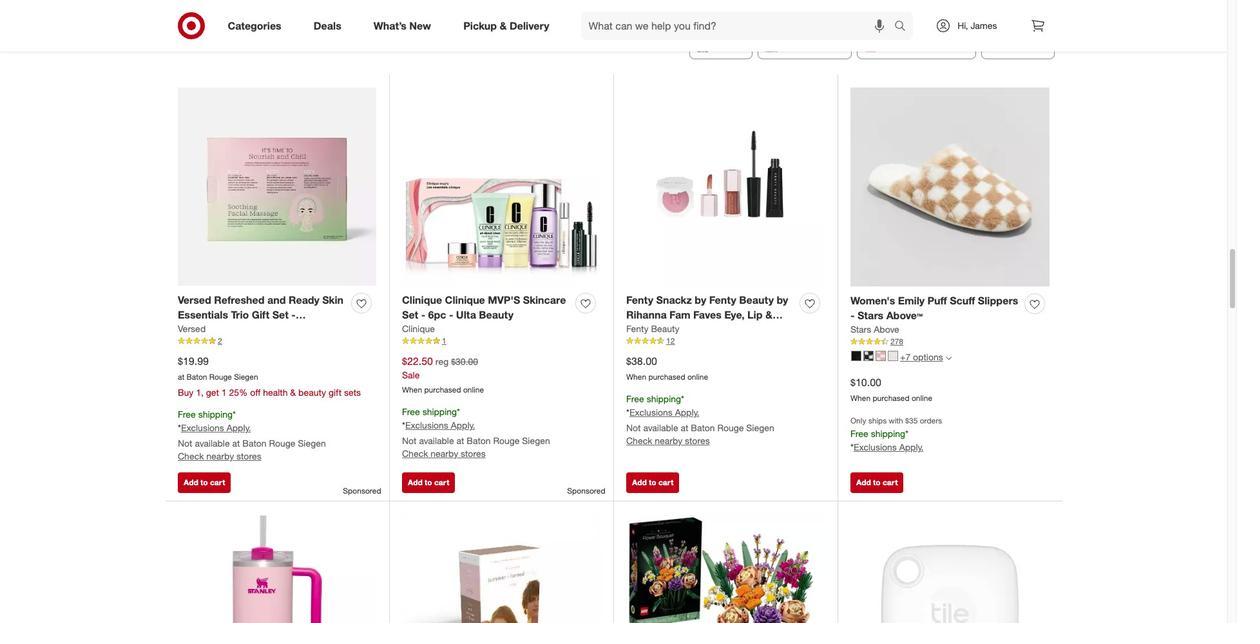 Task type: describe. For each thing, give the bounding box(es) containing it.
$30.00
[[451, 357, 478, 367]]

versed refreshed and ready skin essentials trio gift set - 1.3oz/3pc link
[[178, 293, 346, 336]]

shop
[[782, 39, 806, 52]]

check nearby stores button for versed refreshed and ready skin essentials trio gift set - 1.3oz/3pc
[[178, 450, 261, 463]]

$19.99 at baton rouge siegen buy 1, get 1 25% off health & beauty gift sets
[[178, 355, 361, 398]]

rouge for clinique clinique mvp's skincare set - 6pc - ulta beauty check nearby stores button
[[493, 435, 520, 446]]

when for $38.00
[[626, 373, 646, 382]]

to for faves
[[649, 478, 656, 488]]

gift
[[252, 309, 269, 322]]

- right 3.542oz/3pc on the bottom right of the page
[[771, 324, 775, 336]]

pickup & delivery
[[463, 19, 549, 32]]

what's
[[374, 19, 407, 32]]

purchased inside $22.50 reg $30.00 sale when purchased online
[[424, 385, 461, 395]]

nearby for clinique clinique mvp's skincare set - 6pc - ulta beauty
[[431, 448, 458, 459]]

hi, james
[[958, 20, 997, 31]]

pickup & delivery link
[[452, 12, 565, 40]]

- right 6pc on the left of page
[[449, 309, 453, 322]]

760 results
[[173, 35, 250, 53]]

$35
[[905, 416, 918, 426]]

2 link
[[178, 336, 376, 347]]

760
[[173, 35, 198, 53]]

2 horizontal spatial check
[[626, 435, 652, 446]]

free for right check nearby stores button
[[626, 394, 644, 405]]

siegen for check nearby stores button associated with versed refreshed and ready skin essentials trio gift set - 1.3oz/3pc
[[298, 438, 326, 449]]

what's new
[[374, 19, 431, 32]]

add for ulta
[[408, 478, 423, 488]]

2 horizontal spatial free shipping * * exclusions apply. not available at baton rouge siegen check nearby stores
[[626, 394, 774, 446]]

278
[[891, 337, 903, 347]]

the complete summer i turned pretty trilogy - by jenny han image
[[402, 515, 601, 624]]

rouge for right check nearby stores button
[[717, 423, 744, 434]]

1.3oz/3pc
[[178, 324, 225, 336]]

search
[[889, 20, 920, 33]]

shop in store button
[[758, 31, 852, 60]]

when inside $22.50 reg $30.00 sale when purchased online
[[402, 385, 422, 395]]

stars inside 'link'
[[851, 324, 871, 335]]

same day delivery button
[[857, 31, 976, 60]]

not for versed refreshed and ready skin essentials trio gift set - 1.3oz/3pc
[[178, 438, 192, 449]]

exclusions apply. button for check nearby stores button associated with versed refreshed and ready skin essentials trio gift set - 1.3oz/3pc
[[181, 422, 251, 435]]

3.542oz/3pc
[[709, 324, 768, 336]]

set inside clinique clinique mvp's skincare set - 6pc - ulta beauty
[[402, 309, 418, 322]]

search button
[[889, 12, 920, 43]]

nearby for versed refreshed and ready skin essentials trio gift set - 1.3oz/3pc
[[206, 451, 234, 462]]

cart for ulta
[[434, 478, 449, 488]]

store
[[820, 39, 843, 52]]

versed for versed refreshed and ready skin essentials trio gift set - 1.3oz/3pc
[[178, 294, 211, 307]]

in
[[809, 39, 817, 52]]

stars above
[[851, 324, 899, 335]]

baton for clinique clinique mvp's skincare set - 6pc - ulta beauty check nearby stores button
[[467, 435, 491, 446]]

fam
[[670, 309, 690, 322]]

exclusions apply. button down with
[[854, 441, 924, 454]]

black image
[[851, 351, 862, 361]]

fenty for fenty snackz by fenty beauty by rihanna fam faves eye, lip & highlighter set - 3.542oz/3pc - ulta beauty
[[626, 294, 653, 307]]

new
[[409, 19, 431, 32]]

emily
[[898, 295, 925, 308]]

same day delivery
[[881, 39, 968, 52]]

all colors + 7 more colors element
[[946, 354, 952, 362]]

- left 6pc on the left of page
[[421, 309, 425, 322]]

delivery for same day delivery
[[931, 39, 968, 52]]

deals link
[[303, 12, 357, 40]]

fenty up 'eye,'
[[709, 294, 736, 307]]

and
[[267, 294, 286, 307]]

check for clinique clinique mvp's skincare set - 6pc - ulta beauty
[[402, 448, 428, 459]]

results
[[202, 35, 250, 53]]

blush checker image
[[876, 351, 886, 361]]

* down sale
[[402, 420, 405, 431]]

clinique clinique mvp's skincare set - 6pc - ulta beauty link
[[402, 293, 570, 323]]

$22.50 reg $30.00 sale when purchased online
[[402, 355, 484, 395]]

fenty beauty link
[[626, 323, 680, 336]]

set inside fenty snackz by fenty beauty by rihanna fam faves eye, lip & highlighter set - 3.542oz/3pc - ulta beauty
[[683, 324, 699, 336]]

to for ulta
[[425, 478, 432, 488]]

reg
[[435, 357, 449, 367]]

all colors + 7 more colors image
[[946, 355, 952, 361]]

women's emily puff scuff slippers - stars above™ link
[[851, 294, 1019, 324]]

at for clinique clinique mvp's skincare set - 6pc - ulta beauty check nearby stores button
[[457, 435, 464, 446]]

check for versed refreshed and ready skin essentials trio gift set - 1.3oz/3pc
[[178, 451, 204, 462]]

trio
[[231, 309, 249, 322]]

$22.50
[[402, 355, 433, 368]]

2 horizontal spatial not
[[626, 423, 641, 434]]

rihanna
[[626, 309, 667, 322]]

stores for versed refreshed and ready skin essentials trio gift set - 1.3oz/3pc
[[236, 451, 261, 462]]

versed for versed
[[178, 324, 206, 335]]

highlighter
[[626, 324, 680, 336]]

- inside versed refreshed and ready skin essentials trio gift set - 1.3oz/3pc
[[291, 309, 296, 322]]

scuff
[[950, 295, 975, 308]]

apply. for the exclusions apply. button corresponding to check nearby stores button associated with versed refreshed and ready skin essentials trio gift set - 1.3oz/3pc
[[227, 423, 251, 434]]

add to cart button for set
[[178, 473, 231, 494]]

clinique for clinique clinique mvp's skincare set - 6pc - ulta beauty
[[402, 294, 442, 307]]

at for check nearby stores button associated with versed refreshed and ready skin essentials trio gift set - 1.3oz/3pc
[[232, 438, 240, 449]]

refreshed
[[214, 294, 265, 307]]

when for $10.00
[[851, 394, 871, 403]]

only ships with $35 orders free shipping * * exclusions apply.
[[851, 416, 942, 453]]

2 by from the left
[[777, 294, 788, 307]]

clinique for clinique link
[[402, 324, 435, 335]]

online inside $22.50 reg $30.00 sale when purchased online
[[463, 385, 484, 395]]

purchased for $10.00
[[873, 394, 910, 403]]

cart for faves
[[659, 478, 674, 488]]

* down only
[[851, 442, 854, 453]]

faves
[[693, 309, 722, 322]]

with
[[889, 416, 903, 426]]

ulta inside clinique clinique mvp's skincare set - 6pc - ulta beauty
[[456, 309, 476, 322]]

at for right check nearby stores button
[[681, 423, 688, 434]]

slippers
[[978, 295, 1018, 308]]

baton for right check nearby stores button
[[691, 423, 715, 434]]

add to cart button for faves
[[626, 473, 679, 494]]

siegen for clinique clinique mvp's skincare set - 6pc - ulta beauty check nearby stores button
[[522, 435, 550, 446]]

278 link
[[851, 336, 1050, 348]]

1,
[[196, 387, 204, 398]]

1 link
[[402, 336, 601, 347]]

not for clinique clinique mvp's skincare set - 6pc - ulta beauty
[[402, 435, 417, 446]]

deals
[[314, 19, 341, 32]]

2
[[218, 336, 222, 346]]

1 by from the left
[[695, 294, 706, 307]]

exclusions inside only ships with $35 orders free shipping * * exclusions apply.
[[854, 442, 897, 453]]

buy
[[178, 387, 194, 398]]

1 horizontal spatial &
[[500, 19, 507, 32]]

* down 25% at bottom
[[233, 409, 236, 420]]

$19.99
[[178, 355, 209, 368]]

* down $38.00
[[626, 407, 629, 418]]

exclusions apply. button for right check nearby stores button
[[629, 406, 699, 419]]

beauty inside clinique clinique mvp's skincare set - 6pc - ulta beauty
[[479, 309, 514, 322]]

free inside only ships with $35 orders free shipping * * exclusions apply.
[[851, 429, 868, 440]]

essentials
[[178, 309, 228, 322]]

options
[[913, 352, 943, 363]]

james
[[971, 20, 997, 31]]

apply. for the exclusions apply. button associated with right check nearby stores button
[[675, 407, 699, 418]]

ready
[[289, 294, 319, 307]]

free for check nearby stores button associated with versed refreshed and ready skin essentials trio gift set - 1.3oz/3pc
[[178, 409, 196, 420]]

categories link
[[217, 12, 298, 40]]

versed refreshed and ready skin essentials trio gift set - 1.3oz/3pc
[[178, 294, 343, 336]]

4 to from the left
[[873, 478, 881, 488]]

hi,
[[958, 20, 968, 31]]

add for faves
[[632, 478, 647, 488]]

fenty beauty
[[626, 324, 680, 335]]

shipping for the exclusions apply. button corresponding to check nearby stores button associated with versed refreshed and ready skin essentials trio gift set - 1.3oz/3pc
[[198, 409, 233, 420]]

free shipping * * exclusions apply. not available at baton rouge siegen check nearby stores for versed refreshed and ready skin essentials trio gift set - 1.3oz/3pc
[[178, 409, 326, 462]]

sponsored for clinique clinique mvp's skincare set - 6pc - ulta beauty
[[567, 487, 605, 496]]

add for set
[[184, 478, 198, 488]]

clinique clinique mvp's skincare set - 6pc - ulta beauty
[[402, 294, 566, 322]]

clinique link
[[402, 323, 435, 336]]

+7 options button
[[845, 348, 957, 368]]

add to cart for set
[[184, 478, 225, 488]]

lip
[[747, 309, 763, 322]]

versed link
[[178, 323, 206, 336]]

to for set
[[200, 478, 208, 488]]

$38.00
[[626, 355, 657, 368]]

- inside women's emily puff scuff slippers - stars above™
[[851, 310, 855, 322]]

cart for set
[[210, 478, 225, 488]]

2 horizontal spatial stores
[[685, 435, 710, 446]]

$10.00
[[851, 376, 881, 389]]

siegen inside $19.99 at baton rouge siegen buy 1, get 1 25% off health & beauty gift sets
[[234, 373, 258, 382]]

0 vertical spatial 1
[[442, 336, 446, 346]]



Task type: vqa. For each thing, say whether or not it's contained in the screenshot.
left Not
yes



Task type: locate. For each thing, give the bounding box(es) containing it.
purchased down reg
[[424, 385, 461, 395]]

0 horizontal spatial stores
[[236, 451, 261, 462]]

1 horizontal spatial by
[[777, 294, 788, 307]]

1 inside $19.99 at baton rouge siegen buy 1, get 1 25% off health & beauty gift sets
[[222, 387, 227, 398]]

check nearby stores button
[[626, 435, 710, 448], [402, 448, 486, 461], [178, 450, 261, 463]]

0 vertical spatial stars
[[858, 310, 884, 322]]

apply. down 25% at bottom
[[227, 423, 251, 434]]

day
[[910, 39, 928, 52]]

ulta inside fenty snackz by fenty beauty by rihanna fam faves eye, lip & highlighter set - 3.542oz/3pc - ulta beauty
[[626, 338, 646, 351]]

1 horizontal spatial online
[[687, 373, 708, 382]]

& inside fenty snackz by fenty beauty by rihanna fam faves eye, lip & highlighter set - 3.542oz/3pc - ulta beauty
[[765, 309, 773, 322]]

1 add from the left
[[184, 478, 198, 488]]

delivery inside same day delivery button
[[931, 39, 968, 52]]

0 horizontal spatial delivery
[[510, 19, 549, 32]]

online inside $38.00 when purchased online
[[687, 373, 708, 382]]

free for clinique clinique mvp's skincare set - 6pc - ulta beauty check nearby stores button
[[402, 407, 420, 418]]

0 horizontal spatial check
[[178, 451, 204, 462]]

purchased inside $38.00 when purchased online
[[649, 373, 685, 382]]

12
[[666, 336, 675, 346]]

by
[[695, 294, 706, 307], [777, 294, 788, 307]]

6pc
[[428, 309, 446, 322]]

add to cart for ulta
[[408, 478, 449, 488]]

shipping down $38.00 when purchased online in the bottom of the page
[[647, 394, 681, 405]]

1 vertical spatial stars
[[851, 324, 871, 335]]

& inside $19.99 at baton rouge siegen buy 1, get 1 25% off health & beauty gift sets
[[290, 387, 296, 398]]

exclusions for check nearby stores button associated with versed refreshed and ready skin essentials trio gift set - 1.3oz/3pc
[[181, 423, 224, 434]]

1 horizontal spatial delivery
[[931, 39, 968, 52]]

0 horizontal spatial set
[[272, 309, 289, 322]]

free down buy
[[178, 409, 196, 420]]

exclusions down sale
[[405, 420, 448, 431]]

sponsored for versed refreshed and ready skin essentials trio gift set - 1.3oz/3pc
[[343, 487, 381, 496]]

* down $22.50 reg $30.00 sale when purchased online
[[457, 407, 460, 418]]

nearby
[[655, 435, 682, 446], [431, 448, 458, 459], [206, 451, 234, 462]]

$10.00 when purchased online
[[851, 376, 932, 403]]

snackz
[[656, 294, 692, 307]]

2 horizontal spatial check nearby stores button
[[626, 435, 710, 448]]

0 vertical spatial ulta
[[456, 309, 476, 322]]

orders
[[920, 416, 942, 426]]

ships
[[868, 416, 887, 426]]

1 vertical spatial pickup
[[713, 39, 744, 52]]

get
[[206, 387, 219, 398]]

what's new link
[[363, 12, 447, 40]]

delivery for pickup & delivery
[[510, 19, 549, 32]]

women's emily puff scuff slippers - stars above™ image
[[851, 88, 1050, 287], [851, 88, 1050, 287]]

shipping down $22.50 reg $30.00 sale when purchased online
[[422, 407, 457, 418]]

apply. down $35
[[899, 442, 924, 453]]

* down $35
[[905, 429, 909, 440]]

2 add from the left
[[408, 478, 423, 488]]

0 horizontal spatial check nearby stores button
[[178, 450, 261, 463]]

fenty up the rihanna
[[626, 294, 653, 307]]

0 horizontal spatial purchased
[[424, 385, 461, 395]]

at
[[178, 373, 184, 382], [681, 423, 688, 434], [457, 435, 464, 446], [232, 438, 240, 449]]

free shipping * * exclusions apply. not available at baton rouge siegen check nearby stores
[[626, 394, 774, 446], [402, 407, 550, 459], [178, 409, 326, 462]]

exclusions apply. button for clinique clinique mvp's skincare set - 6pc - ulta beauty check nearby stores button
[[405, 419, 475, 432]]

fenty snackz by fenty beauty by rihanna fam faves eye, lip & highlighter set - 3.542oz/3pc - ulta beauty link
[[626, 293, 794, 351]]

set down and
[[272, 309, 289, 322]]

shipping for clinique clinique mvp's skincare set - 6pc - ulta beauty check nearby stores button the exclusions apply. button
[[422, 407, 457, 418]]

1 horizontal spatial not
[[402, 435, 417, 446]]

when inside $38.00 when purchased online
[[626, 373, 646, 382]]

4 cart from the left
[[883, 478, 898, 488]]

1 versed from the top
[[178, 294, 211, 307]]

2 horizontal spatial set
[[683, 324, 699, 336]]

fenty snackz by fenty beauty by rihanna fam faves eye, lip & highlighter set - 3.542oz/3pc - ulta beauty image
[[626, 88, 825, 286], [626, 88, 825, 286]]

2 horizontal spatial available
[[643, 423, 678, 434]]

apply. down $38.00 when purchased online in the bottom of the page
[[675, 407, 699, 418]]

exclusions for right check nearby stores button
[[629, 407, 673, 418]]

exclusions
[[629, 407, 673, 418], [405, 420, 448, 431], [181, 423, 224, 434], [854, 442, 897, 453]]

shipping button
[[981, 31, 1054, 60]]

when down sale
[[402, 385, 422, 395]]

purchased for $38.00
[[649, 373, 685, 382]]

set
[[272, 309, 289, 322], [402, 309, 418, 322], [683, 324, 699, 336]]

baton for check nearby stores button associated with versed refreshed and ready skin essentials trio gift set - 1.3oz/3pc
[[243, 438, 267, 449]]

check
[[626, 435, 652, 446], [402, 448, 428, 459], [178, 451, 204, 462]]

apply.
[[675, 407, 699, 418], [451, 420, 475, 431], [227, 423, 251, 434], [899, 442, 924, 453]]

0 horizontal spatial 1
[[222, 387, 227, 398]]

set up clinique link
[[402, 309, 418, 322]]

beauty up 12
[[651, 324, 680, 335]]

3 add to cart button from the left
[[626, 473, 679, 494]]

clinique clinique mvp's skincare set - 6pc - ulta beauty image
[[402, 88, 601, 286], [402, 88, 601, 286]]

1 vertical spatial ulta
[[626, 338, 646, 351]]

sponsored
[[343, 487, 381, 496], [567, 487, 605, 496]]

exclusions down the ships
[[854, 442, 897, 453]]

off
[[250, 387, 261, 398]]

1 horizontal spatial check nearby stores button
[[402, 448, 486, 461]]

0 horizontal spatial by
[[695, 294, 706, 307]]

shipping down with
[[871, 429, 905, 440]]

1 horizontal spatial set
[[402, 309, 418, 322]]

shipping
[[1005, 39, 1046, 52]]

1 horizontal spatial free shipping * * exclusions apply. not available at baton rouge siegen check nearby stores
[[402, 407, 550, 459]]

delivery inside pickup & delivery link
[[510, 19, 549, 32]]

pickup
[[463, 19, 497, 32], [713, 39, 744, 52]]

3 cart from the left
[[659, 478, 674, 488]]

+7
[[900, 352, 911, 363]]

skincare
[[523, 294, 566, 307]]

shop in store
[[782, 39, 843, 52]]

exclusions apply. button
[[629, 406, 699, 419], [405, 419, 475, 432], [181, 422, 251, 435], [854, 441, 924, 454]]

baton
[[187, 373, 207, 382], [691, 423, 715, 434], [467, 435, 491, 446], [243, 438, 267, 449]]

rouge inside $19.99 at baton rouge siegen buy 1, get 1 25% off health & beauty gift sets
[[209, 373, 232, 382]]

1 horizontal spatial available
[[419, 435, 454, 446]]

1 vertical spatial versed
[[178, 324, 206, 335]]

2 horizontal spatial &
[[765, 309, 773, 322]]

rouge for check nearby stores button associated with versed refreshed and ready skin essentials trio gift set - 1.3oz/3pc
[[269, 438, 295, 449]]

exclusions apply. button down $38.00 when purchased online in the bottom of the page
[[629, 406, 699, 419]]

2 sponsored from the left
[[567, 487, 605, 496]]

- down ready
[[291, 309, 296, 322]]

stanley 40 oz stainless steel h2.0 flowstate quencher tumbler image
[[178, 515, 376, 624], [178, 515, 376, 624]]

baton inside $19.99 at baton rouge siegen buy 1, get 1 25% off health & beauty gift sets
[[187, 373, 207, 382]]

1 up reg
[[442, 336, 446, 346]]

2 horizontal spatial when
[[851, 394, 871, 403]]

1 horizontal spatial check
[[402, 448, 428, 459]]

exclusions apply. button down get in the left of the page
[[181, 422, 251, 435]]

when inside '$10.00 when purchased online'
[[851, 394, 871, 403]]

0 horizontal spatial available
[[195, 438, 230, 449]]

check nearby stores button for clinique clinique mvp's skincare set - 6pc - ulta beauty
[[402, 448, 486, 461]]

0 horizontal spatial not
[[178, 438, 192, 449]]

1 cart from the left
[[210, 478, 225, 488]]

free shipping * * exclusions apply. not available at baton rouge siegen check nearby stores for clinique clinique mvp's skincare set - 6pc - ulta beauty
[[402, 407, 550, 459]]

1 add to cart button from the left
[[178, 473, 231, 494]]

available
[[643, 423, 678, 434], [419, 435, 454, 446], [195, 438, 230, 449]]

1 horizontal spatial 1
[[442, 336, 446, 346]]

2 add to cart from the left
[[408, 478, 449, 488]]

above™
[[886, 310, 923, 322]]

stars up stars above
[[858, 310, 884, 322]]

3 add from the left
[[632, 478, 647, 488]]

1 to from the left
[[200, 478, 208, 488]]

online inside '$10.00 when purchased online'
[[912, 394, 932, 403]]

mvp's
[[488, 294, 520, 307]]

ulta up $38.00
[[626, 338, 646, 351]]

purchased down $38.00
[[649, 373, 685, 382]]

versed inside versed refreshed and ready skin essentials trio gift set - 1.3oz/3pc
[[178, 294, 211, 307]]

1 horizontal spatial when
[[626, 373, 646, 382]]

add to cart for faves
[[632, 478, 674, 488]]

2 horizontal spatial purchased
[[873, 394, 910, 403]]

cream image
[[888, 351, 898, 361]]

tile mate (2022) image
[[851, 515, 1050, 624], [851, 515, 1050, 624]]

available for clinique clinique mvp's skincare set - 6pc - ulta beauty
[[419, 435, 454, 446]]

1 add to cart from the left
[[184, 478, 225, 488]]

when down $38.00
[[626, 373, 646, 382]]

exclusions apply. button down $22.50 reg $30.00 sale when purchased online
[[405, 419, 475, 432]]

1 horizontal spatial stores
[[461, 448, 486, 459]]

pickup for pickup & delivery
[[463, 19, 497, 32]]

2 horizontal spatial nearby
[[655, 435, 682, 446]]

lego icons flower bouquet set 10280 image
[[626, 515, 825, 624], [626, 515, 825, 624]]

delivery
[[510, 19, 549, 32], [931, 39, 968, 52]]

What can we help you find? suggestions appear below search field
[[581, 12, 898, 40]]

above
[[874, 324, 899, 335]]

free down only
[[851, 429, 868, 440]]

4 add to cart from the left
[[856, 478, 898, 488]]

fenty down the rihanna
[[626, 324, 649, 335]]

puff
[[928, 295, 947, 308]]

set inside versed refreshed and ready skin essentials trio gift set - 1.3oz/3pc
[[272, 309, 289, 322]]

1 horizontal spatial nearby
[[431, 448, 458, 459]]

pickup for pickup
[[713, 39, 744, 52]]

2 versed from the top
[[178, 324, 206, 335]]

sale
[[402, 370, 420, 381]]

* down buy
[[178, 423, 181, 434]]

0 horizontal spatial pickup
[[463, 19, 497, 32]]

online for $10.00
[[912, 394, 932, 403]]

beauty down mvp's
[[479, 309, 514, 322]]

pickup button
[[689, 31, 753, 60]]

shipping for the exclusions apply. button associated with right check nearby stores button
[[647, 394, 681, 405]]

- down faves
[[702, 324, 706, 336]]

when down $10.00
[[851, 394, 871, 403]]

skin
[[322, 294, 343, 307]]

ulta right 6pc on the left of page
[[456, 309, 476, 322]]

1 vertical spatial 1
[[222, 387, 227, 398]]

free
[[626, 394, 644, 405], [402, 407, 420, 418], [178, 409, 196, 420], [851, 429, 868, 440]]

fenty for fenty beauty
[[626, 324, 649, 335]]

0 vertical spatial versed
[[178, 294, 211, 307]]

health
[[263, 387, 288, 398]]

clinique
[[402, 294, 442, 307], [445, 294, 485, 307], [402, 324, 435, 335]]

add to cart button
[[178, 473, 231, 494], [402, 473, 455, 494], [626, 473, 679, 494], [851, 473, 904, 494]]

1 vertical spatial delivery
[[931, 39, 968, 52]]

1 right get in the left of the page
[[222, 387, 227, 398]]

siegen
[[234, 373, 258, 382], [746, 423, 774, 434], [522, 435, 550, 446], [298, 438, 326, 449]]

stars left above
[[851, 324, 871, 335]]

$38.00 when purchased online
[[626, 355, 708, 382]]

when
[[626, 373, 646, 382], [402, 385, 422, 395], [851, 394, 871, 403]]

online up orders
[[912, 394, 932, 403]]

beauty
[[298, 387, 326, 398]]

apply. for clinique clinique mvp's skincare set - 6pc - ulta beauty check nearby stores button the exclusions apply. button
[[451, 420, 475, 431]]

women's
[[851, 295, 895, 308]]

2 vertical spatial &
[[290, 387, 296, 398]]

4 add from the left
[[856, 478, 871, 488]]

online for $38.00
[[687, 373, 708, 382]]

add
[[184, 478, 198, 488], [408, 478, 423, 488], [632, 478, 647, 488], [856, 478, 871, 488]]

women's emily puff scuff slippers - stars above™
[[851, 295, 1018, 322]]

0 horizontal spatial nearby
[[206, 451, 234, 462]]

eye,
[[724, 309, 745, 322]]

purchased up with
[[873, 394, 910, 403]]

- down women's
[[851, 310, 855, 322]]

1 sponsored from the left
[[343, 487, 381, 496]]

add to cart
[[184, 478, 225, 488], [408, 478, 449, 488], [632, 478, 674, 488], [856, 478, 898, 488]]

shipping down get in the left of the page
[[198, 409, 233, 420]]

stars inside women's emily puff scuff slippers - stars above™
[[858, 310, 884, 322]]

beauty
[[739, 294, 774, 307], [479, 309, 514, 322], [651, 324, 680, 335], [649, 338, 684, 351]]

stores for clinique clinique mvp's skincare set - 6pc - ulta beauty
[[461, 448, 486, 459]]

online down $30.00
[[463, 385, 484, 395]]

3 to from the left
[[649, 478, 656, 488]]

beauty up lip on the right of the page
[[739, 294, 774, 307]]

purchased inside '$10.00 when purchased online'
[[873, 394, 910, 403]]

at inside $19.99 at baton rouge siegen buy 1, get 1 25% off health & beauty gift sets
[[178, 373, 184, 382]]

apply. down $22.50 reg $30.00 sale when purchased online
[[451, 420, 475, 431]]

1 horizontal spatial pickup
[[713, 39, 744, 52]]

stars
[[858, 310, 884, 322], [851, 324, 871, 335]]

1 horizontal spatial ulta
[[626, 338, 646, 351]]

0 horizontal spatial when
[[402, 385, 422, 395]]

1 horizontal spatial purchased
[[649, 373, 685, 382]]

online down 12 link
[[687, 373, 708, 382]]

0 vertical spatial delivery
[[510, 19, 549, 32]]

1 horizontal spatial sponsored
[[567, 487, 605, 496]]

beauty down highlighter
[[649, 338, 684, 351]]

* down $38.00 when purchased online in the bottom of the page
[[681, 394, 684, 405]]

versed down essentials
[[178, 324, 206, 335]]

exclusions down 1,
[[181, 423, 224, 434]]

12 link
[[626, 336, 825, 347]]

2 to from the left
[[425, 478, 432, 488]]

2 cart from the left
[[434, 478, 449, 488]]

to
[[200, 478, 208, 488], [425, 478, 432, 488], [649, 478, 656, 488], [873, 478, 881, 488]]

apply. inside only ships with $35 orders free shipping * * exclusions apply.
[[899, 442, 924, 453]]

0 vertical spatial &
[[500, 19, 507, 32]]

3 add to cart from the left
[[632, 478, 674, 488]]

0 vertical spatial pickup
[[463, 19, 497, 32]]

0 horizontal spatial online
[[463, 385, 484, 395]]

available for versed refreshed and ready skin essentials trio gift set - 1.3oz/3pc
[[195, 438, 230, 449]]

0 horizontal spatial free shipping * * exclusions apply. not available at baton rouge siegen check nearby stores
[[178, 409, 326, 462]]

add to cart button for ulta
[[402, 473, 455, 494]]

exclusions for clinique clinique mvp's skincare set - 6pc - ulta beauty check nearby stores button
[[405, 420, 448, 431]]

4 add to cart button from the left
[[851, 473, 904, 494]]

free down sale
[[402, 407, 420, 418]]

free down $38.00
[[626, 394, 644, 405]]

versed refreshed and ready skin essentials trio gift set - 1.3oz/3pc image
[[178, 88, 376, 286], [178, 88, 376, 286]]

+7 options
[[900, 352, 943, 363]]

pickup inside button
[[713, 39, 744, 52]]

black check image
[[863, 351, 874, 361]]

2 add to cart button from the left
[[402, 473, 455, 494]]

same
[[881, 39, 907, 52]]

set down fam
[[683, 324, 699, 336]]

0 horizontal spatial sponsored
[[343, 487, 381, 496]]

versed up essentials
[[178, 294, 211, 307]]

categories
[[228, 19, 281, 32]]

0 horizontal spatial &
[[290, 387, 296, 398]]

exclusions down $38.00 when purchased online in the bottom of the page
[[629, 407, 673, 418]]

shipping inside only ships with $35 orders free shipping * * exclusions apply.
[[871, 429, 905, 440]]

siegen for right check nearby stores button
[[746, 423, 774, 434]]

1 vertical spatial &
[[765, 309, 773, 322]]

2 horizontal spatial online
[[912, 394, 932, 403]]

fenty snackz by fenty beauty by rihanna fam faves eye, lip & highlighter set - 3.542oz/3pc - ulta beauty
[[626, 294, 788, 351]]

0 horizontal spatial ulta
[[456, 309, 476, 322]]

sets
[[344, 387, 361, 398]]

cart
[[210, 478, 225, 488], [434, 478, 449, 488], [659, 478, 674, 488], [883, 478, 898, 488]]



